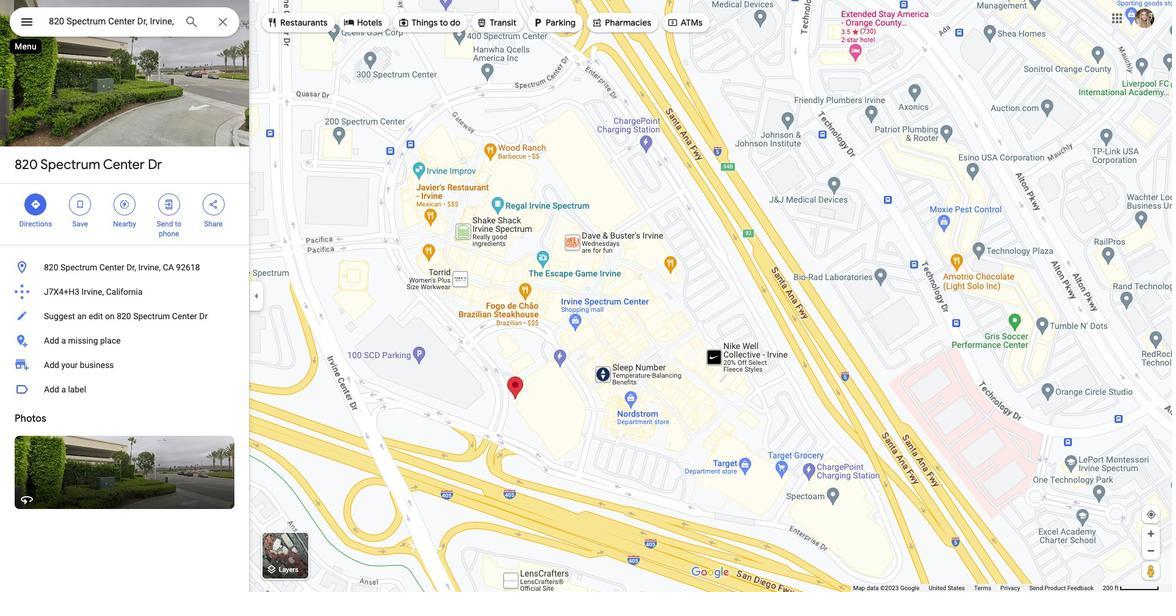 Task type: locate. For each thing, give the bounding box(es) containing it.
a
[[61, 336, 66, 346], [61, 385, 66, 394]]

pharmacies
[[605, 17, 651, 28]]

200
[[1103, 585, 1113, 592]]

do
[[450, 17, 461, 28]]

states
[[948, 585, 965, 592]]

 search field
[[10, 7, 239, 39]]

0 horizontal spatial send
[[157, 220, 173, 228]]

center
[[103, 156, 145, 173], [99, 263, 124, 272], [172, 311, 197, 321]]

send product feedback button
[[1029, 584, 1094, 592]]

0 horizontal spatial to
[[175, 220, 181, 228]]

0 horizontal spatial irvine,
[[81, 287, 104, 297]]

ca
[[163, 263, 174, 272]]

2 add from the top
[[44, 360, 59, 370]]

0 vertical spatial dr
[[148, 156, 162, 173]]

j7x4+h3
[[44, 287, 79, 297]]

center for dr
[[103, 156, 145, 173]]

spectrum down j7x4+h3 irvine, california button in the left of the page
[[133, 311, 170, 321]]

dr
[[148, 156, 162, 173], [199, 311, 208, 321]]

dr down 92618
[[199, 311, 208, 321]]

google maps element
[[0, 0, 1172, 592]]

2 vertical spatial 820
[[117, 311, 131, 321]]

directions
[[19, 220, 52, 228]]

820 for 820 spectrum center dr, irvine, ca 92618
[[44, 263, 58, 272]]

spectrum
[[40, 156, 100, 173], [60, 263, 97, 272], [133, 311, 170, 321]]

1 vertical spatial 820
[[44, 263, 58, 272]]

0 vertical spatial center
[[103, 156, 145, 173]]

send left product
[[1029, 585, 1043, 592]]

california
[[106, 287, 143, 297]]


[[532, 16, 543, 29]]

spectrum for 820 spectrum center dr
[[40, 156, 100, 173]]


[[344, 16, 355, 29]]


[[75, 198, 86, 211]]

a inside add a label button
[[61, 385, 66, 394]]

feedback
[[1068, 585, 1094, 592]]

send inside send to phone
[[157, 220, 173, 228]]

footer containing map data ©2023 google
[[853, 584, 1103, 592]]

irvine, inside button
[[138, 263, 161, 272]]

0 vertical spatial irvine,
[[138, 263, 161, 272]]

820 spectrum center dr
[[15, 156, 162, 173]]

center down 92618
[[172, 311, 197, 321]]

None field
[[49, 14, 175, 29]]

nearby
[[113, 220, 136, 228]]

irvine, inside button
[[81, 287, 104, 297]]

0 vertical spatial 820
[[15, 156, 38, 173]]

send up phone
[[157, 220, 173, 228]]

irvine,
[[138, 263, 161, 272], [81, 287, 104, 297]]

 things to do
[[398, 16, 461, 29]]

a for missing
[[61, 336, 66, 346]]

0 vertical spatial a
[[61, 336, 66, 346]]

center left dr,
[[99, 263, 124, 272]]

center up 
[[103, 156, 145, 173]]

add your business
[[44, 360, 114, 370]]

center inside button
[[99, 263, 124, 272]]

irvine, right dr,
[[138, 263, 161, 272]]

1 vertical spatial send
[[1029, 585, 1043, 592]]

1 vertical spatial dr
[[199, 311, 208, 321]]

save
[[72, 220, 88, 228]]

send
[[157, 220, 173, 228], [1029, 585, 1043, 592]]


[[667, 16, 678, 29]]

map
[[853, 585, 865, 592]]

your
[[61, 360, 78, 370]]

0 vertical spatial spectrum
[[40, 156, 100, 173]]

united states button
[[929, 584, 965, 592]]

irvine, up edit at left
[[81, 287, 104, 297]]

things
[[412, 17, 438, 28]]

add
[[44, 336, 59, 346], [44, 360, 59, 370], [44, 385, 59, 394]]

820 up the 
[[15, 156, 38, 173]]

1 horizontal spatial dr
[[199, 311, 208, 321]]

820
[[15, 156, 38, 173], [44, 263, 58, 272], [117, 311, 131, 321]]

actions for 820 spectrum center dr region
[[0, 184, 249, 245]]

add down suggest at the left bottom of page
[[44, 336, 59, 346]]

to up phone
[[175, 220, 181, 228]]

google account: michelle dermenjian  
(michelle.dermenjian@adept.ai) image
[[1135, 8, 1155, 28]]

add your business link
[[0, 353, 249, 377]]

united states
[[929, 585, 965, 592]]

j7x4+h3 irvine, california button
[[0, 280, 249, 304]]

center inside button
[[172, 311, 197, 321]]

1 vertical spatial to
[[175, 220, 181, 228]]

spectrum up j7x4+h3 irvine, california
[[60, 263, 97, 272]]

 button
[[10, 7, 44, 39]]

spectrum up 
[[40, 156, 100, 173]]

to left do
[[440, 17, 448, 28]]

820 spectrum center dr main content
[[0, 0, 249, 592]]

a left missing in the left of the page
[[61, 336, 66, 346]]

0 vertical spatial send
[[157, 220, 173, 228]]

1 horizontal spatial to
[[440, 17, 448, 28]]

820 inside button
[[44, 263, 58, 272]]

a left label
[[61, 385, 66, 394]]

820 inside button
[[117, 311, 131, 321]]

1 vertical spatial center
[[99, 263, 124, 272]]

spectrum inside button
[[133, 311, 170, 321]]

label
[[68, 385, 86, 394]]

dr,
[[126, 263, 136, 272]]

send product feedback
[[1029, 585, 1094, 592]]

1 vertical spatial add
[[44, 360, 59, 370]]

1 horizontal spatial send
[[1029, 585, 1043, 592]]

1 add from the top
[[44, 336, 59, 346]]

add left your at the bottom left
[[44, 360, 59, 370]]

3 add from the top
[[44, 385, 59, 394]]

1 vertical spatial irvine,
[[81, 287, 104, 297]]

united
[[929, 585, 946, 592]]

1 vertical spatial a
[[61, 385, 66, 394]]

suggest an edit on 820 spectrum center dr
[[44, 311, 208, 321]]

2 horizontal spatial 820
[[117, 311, 131, 321]]

92618
[[176, 263, 200, 272]]

2 vertical spatial add
[[44, 385, 59, 394]]

data
[[867, 585, 879, 592]]

 restaurants
[[267, 16, 328, 29]]

spectrum inside button
[[60, 263, 97, 272]]

1 a from the top
[[61, 336, 66, 346]]

0 vertical spatial add
[[44, 336, 59, 346]]

add a missing place button
[[0, 328, 249, 353]]

 transit
[[476, 16, 517, 29]]

add for add a missing place
[[44, 336, 59, 346]]

footer
[[853, 584, 1103, 592]]

to
[[440, 17, 448, 28], [175, 220, 181, 228]]

1 vertical spatial spectrum
[[60, 263, 97, 272]]

send inside send product feedback button
[[1029, 585, 1043, 592]]

820 right on
[[117, 311, 131, 321]]

 pharmacies
[[592, 16, 651, 29]]


[[398, 16, 409, 29]]

dr up actions for 820 spectrum center dr region
[[148, 156, 162, 173]]

0 horizontal spatial 820
[[15, 156, 38, 173]]

to inside send to phone
[[175, 220, 181, 228]]

2 a from the top
[[61, 385, 66, 394]]

edit
[[89, 311, 103, 321]]

a inside add a missing place button
[[61, 336, 66, 346]]

add left label
[[44, 385, 59, 394]]

spectrum for 820 spectrum center dr, irvine, ca 92618
[[60, 263, 97, 272]]

to inside the  things to do
[[440, 17, 448, 28]]

 atms
[[667, 16, 703, 29]]

0 horizontal spatial dr
[[148, 156, 162, 173]]

0 vertical spatial to
[[440, 17, 448, 28]]

820 up j7x4+h3 on the left of page
[[44, 263, 58, 272]]

2 vertical spatial center
[[172, 311, 197, 321]]

820 spectrum center dr, irvine, ca 92618
[[44, 263, 200, 272]]

1 horizontal spatial irvine,
[[138, 263, 161, 272]]

2 vertical spatial spectrum
[[133, 311, 170, 321]]

1 horizontal spatial 820
[[44, 263, 58, 272]]

show street view coverage image
[[1142, 562, 1160, 580]]



Task type: vqa. For each thing, say whether or not it's contained in the screenshot.
'ADD'
yes



Task type: describe. For each thing, give the bounding box(es) containing it.
820 spectrum center dr, irvine, ca 92618 button
[[0, 255, 249, 280]]

ft
[[1115, 585, 1119, 592]]

collapse side panel image
[[250, 289, 263, 303]]

map data ©2023 google
[[853, 585, 920, 592]]

terms
[[974, 585, 991, 592]]

a for label
[[61, 385, 66, 394]]

©2023
[[880, 585, 899, 592]]

missing
[[68, 336, 98, 346]]

privacy button
[[1001, 584, 1020, 592]]

j7x4+h3 irvine, california
[[44, 287, 143, 297]]

an
[[77, 311, 87, 321]]

business
[[80, 360, 114, 370]]

none field inside 820 spectrum center dr, irvine, ca 92618 field
[[49, 14, 175, 29]]

200 ft
[[1103, 585, 1119, 592]]


[[30, 198, 41, 211]]

200 ft button
[[1103, 585, 1159, 592]]

parking
[[546, 17, 576, 28]]

suggest
[[44, 311, 75, 321]]

terms button
[[974, 584, 991, 592]]

820 for 820 spectrum center dr
[[15, 156, 38, 173]]

phone
[[159, 230, 179, 238]]

transit
[[490, 17, 517, 28]]

820 Spectrum Center Dr, Irvine, CA 92618 field
[[10, 7, 239, 37]]

restaurants
[[280, 17, 328, 28]]

zoom out image
[[1147, 546, 1156, 556]]


[[119, 198, 130, 211]]

send to phone
[[157, 220, 181, 238]]

google
[[900, 585, 920, 592]]

add for add your business
[[44, 360, 59, 370]]

 parking
[[532, 16, 576, 29]]

layers
[[279, 566, 299, 574]]

photos
[[15, 413, 46, 425]]

 hotels
[[344, 16, 382, 29]]

privacy
[[1001, 585, 1020, 592]]


[[208, 198, 219, 211]]

footer inside google maps element
[[853, 584, 1103, 592]]

share
[[204, 220, 223, 228]]

add a label button
[[0, 377, 249, 402]]

send for send to phone
[[157, 220, 173, 228]]


[[592, 16, 603, 29]]

center for dr,
[[99, 263, 124, 272]]

suggest an edit on 820 spectrum center dr button
[[0, 304, 249, 328]]

dr inside button
[[199, 311, 208, 321]]

show your location image
[[1146, 509, 1157, 520]]


[[163, 198, 174, 211]]

product
[[1045, 585, 1066, 592]]

zoom in image
[[1147, 529, 1156, 539]]

send for send product feedback
[[1029, 585, 1043, 592]]


[[267, 16, 278, 29]]

add a missing place
[[44, 336, 121, 346]]

on
[[105, 311, 115, 321]]

hotels
[[357, 17, 382, 28]]


[[20, 13, 34, 31]]

place
[[100, 336, 121, 346]]

add a label
[[44, 385, 86, 394]]


[[476, 16, 487, 29]]

add for add a label
[[44, 385, 59, 394]]

atms
[[681, 17, 703, 28]]



